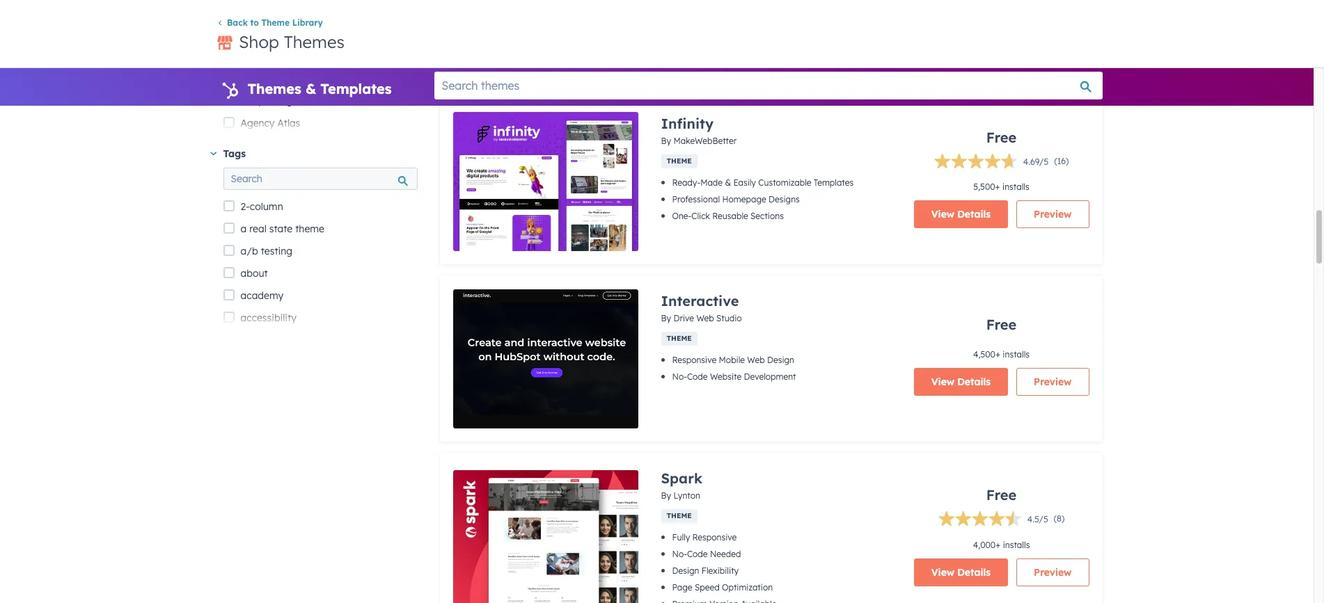 Task type: vqa. For each thing, say whether or not it's contained in the screenshot.
leftmost Deals
no



Task type: describe. For each thing, give the bounding box(es) containing it.
shop
[[239, 32, 279, 52]]

shop themes
[[239, 32, 345, 52]]

to
[[250, 18, 259, 28]]

theme
[[262, 18, 290, 28]]

back to theme library link
[[217, 18, 323, 28]]

back
[[227, 18, 248, 28]]



Task type: locate. For each thing, give the bounding box(es) containing it.
back to theme library
[[227, 18, 323, 28]]

themes
[[284, 32, 345, 52]]

library
[[292, 18, 323, 28]]



